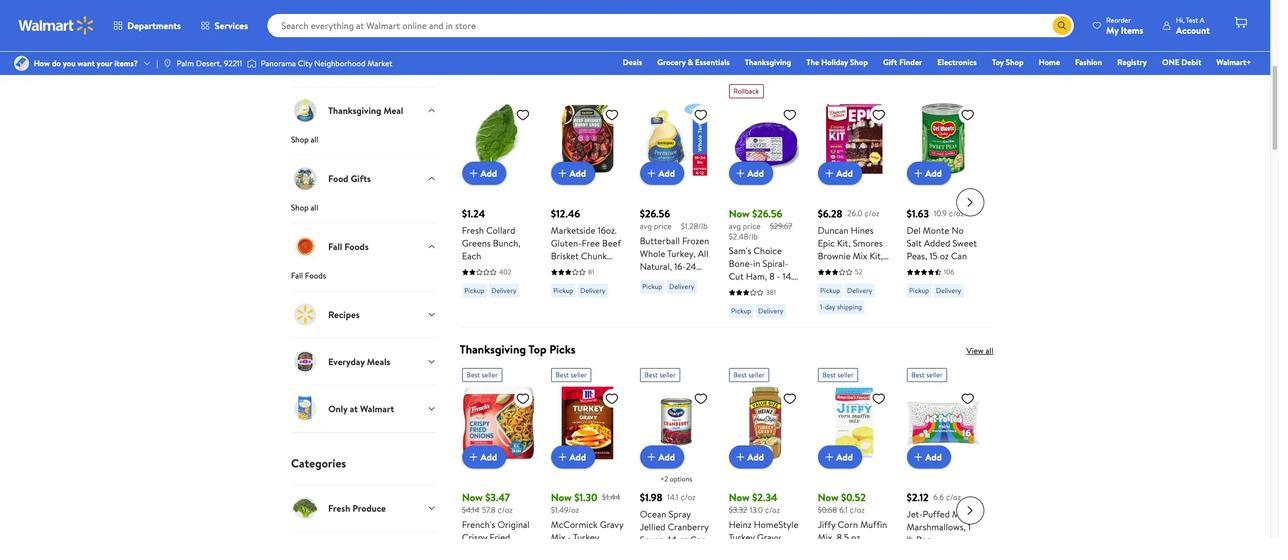 Task type: locate. For each thing, give the bounding box(es) containing it.
2 horizontal spatial oz
[[940, 250, 949, 262]]

avg up butterball
[[640, 221, 652, 232]]

product group containing $12.46
[[551, 80, 624, 323]]

1 vertical spatial fall foods
[[291, 270, 326, 282]]

shop now link for 3rd shop now list item from the right
[[277, 0, 507, 21]]

add up $1.30
[[570, 451, 586, 464]]

1 vertical spatial next slide for product carousel list image
[[956, 496, 984, 524]]

sauce,
[[640, 533, 666, 539]]

1 best from the left
[[467, 370, 480, 380]]

2 horizontal spatial shop now
[[783, 7, 818, 18]]

kit, right epic
[[837, 237, 851, 250]]

in right 81
[[597, 262, 604, 275]]

pickup down cut
[[731, 306, 751, 316]]

thanksgiving inside the thanksgiving link
[[745, 56, 791, 68]]

seller up jiffy corn muffin mix, 8.5 oz image
[[838, 370, 854, 380]]

add to cart image up $3.32
[[734, 450, 748, 464]]

add up $12.46
[[570, 167, 586, 180]]

0 horizontal spatial foods
[[305, 270, 326, 282]]

can right 14
[[690, 533, 706, 539]]

next slide for product carousel list image for $6.28
[[956, 189, 984, 216]]

1 horizontal spatial can
[[951, 250, 967, 262]]

now inside now $2.34 $3.32 13.0 ¢/oz heinz homestyle turkey grav
[[729, 490, 750, 505]]

1 horizontal spatial  image
[[163, 59, 172, 68]]

0 horizontal spatial  image
[[14, 56, 29, 71]]

pickup for sam's choice bone-in spiral- cut ham, 8 - 14.6 lb
[[731, 306, 751, 316]]

add for duncan hines epic kit, smores brownie mix kit, 24.16 oz.
[[837, 167, 853, 180]]

1 shop all link from the top
[[291, 134, 436, 155]]

now left 13.0
[[729, 490, 750, 505]]

add button up the $2.34 on the right bottom
[[729, 446, 773, 469]]

0 horizontal spatial shop now link
[[277, 0, 507, 21]]

1 horizontal spatial fall foods
[[328, 240, 369, 253]]

product group containing now $2.34
[[729, 364, 802, 539]]

add to cart image for duncan hines epic kit, smores brownie mix kit, 24.16 oz.
[[823, 166, 837, 180]]

add up 26.0 on the right top of page
[[837, 167, 853, 180]]

shop all link for meal
[[291, 134, 436, 155]]

add button for mccormick gravy mix - turke
[[551, 446, 596, 469]]

price inside the $26.56 avg price
[[654, 221, 672, 232]]

shop now list item up gift
[[757, 0, 1000, 30]]

add button for fresh collard greens bunch, each
[[462, 162, 507, 185]]

corn
[[838, 518, 858, 531]]

now left $1.30
[[551, 490, 572, 505]]

- down $1.49/oz
[[568, 531, 571, 539]]

2 horizontal spatial thanksgiving
[[745, 56, 791, 68]]

0 vertical spatial can
[[951, 250, 967, 262]]

5 seller from the left
[[838, 370, 854, 380]]

3 seller from the left
[[660, 370, 676, 380]]

add button for sam's choice bone-in spiral- cut ham, 8 - 14.6 lb
[[729, 162, 773, 185]]

add up 10.9
[[925, 167, 942, 180]]

add to cart image for mccormick gravy mix - turke
[[556, 450, 570, 464]]

shop now list item
[[270, 0, 514, 30], [514, 0, 757, 30], [757, 0, 1000, 30]]

1 shop now list item from the left
[[270, 0, 514, 30]]

best seller for now $1.30
[[556, 370, 587, 380]]

0 vertical spatial shop all
[[291, 134, 318, 146]]

add to favorites list, jiffy corn muffin mix, 8.5 oz image
[[872, 392, 886, 406]]

all for food
[[311, 202, 318, 214]]

essentials
[[695, 56, 730, 68]]

1 vertical spatial thanksgiving
[[328, 104, 381, 117]]

oz right 14
[[679, 533, 688, 539]]

1 horizontal spatial price
[[743, 221, 761, 232]]

¢/oz right 6.1
[[850, 504, 865, 516]]

1 horizontal spatial thanksgiving
[[460, 342, 526, 357]]

chunk
[[581, 250, 607, 262]]

shop now link up gift
[[764, 0, 993, 21]]

¢/oz right 57.8
[[498, 504, 513, 516]]

now left 6.1
[[818, 490, 839, 505]]

2 seller from the left
[[571, 370, 587, 380]]

1 horizontal spatial now
[[560, 7, 574, 18]]

4 best seller from the left
[[734, 370, 765, 380]]

now for now $2.34 $3.32 13.0 ¢/oz heinz homestyle turkey grav
[[729, 490, 750, 505]]

add button for jiffy corn muffin mix, 8.5 oz
[[818, 446, 862, 469]]

add up the $2.34 on the right bottom
[[748, 451, 764, 464]]

0 vertical spatial all
[[311, 134, 318, 146]]

pickup up day
[[820, 286, 840, 296]]

produce
[[353, 502, 386, 515]]

in left spiral-
[[753, 257, 760, 270]]

add to cart image for sam's choice bone-in spiral- cut ham, 8 - 14.6 lb
[[734, 166, 748, 180]]

1 shop now from the left
[[296, 7, 331, 18]]

add to favorites list, french's original crispy fried onions, 6 oz salad toppings image
[[516, 392, 530, 406]]

4 seller from the left
[[749, 370, 765, 380]]

product group containing $26.56
[[640, 80, 713, 323]]

¢/oz up the homestyle
[[765, 504, 780, 516]]

best seller for $2.12
[[912, 370, 943, 380]]

¢/oz inside now $3.47 $4.14 57.8 ¢/oz french's original crispy frie
[[498, 504, 513, 516]]

sweet
[[953, 237, 977, 250]]

add button up $12.46
[[551, 162, 596, 185]]

sam's choice bone-in spiral- cut ham, 8 - 14.6 lb
[[729, 244, 798, 296]]

featured
[[460, 58, 505, 73]]

best for now $1.30
[[556, 370, 569, 380]]

$1.24
[[462, 207, 485, 221]]

1 horizontal spatial in
[[753, 257, 760, 270]]

delivery down 52
[[847, 286, 873, 296]]

now left the $3.47
[[462, 490, 483, 505]]

2 horizontal spatial now
[[803, 7, 818, 18]]

add up 6.6
[[925, 451, 942, 464]]

oz right the 15
[[940, 250, 949, 262]]

only
[[328, 402, 348, 415]]

delivery for fresh collard greens bunch, each
[[491, 286, 517, 296]]

best
[[467, 370, 480, 380], [556, 370, 569, 380], [645, 370, 658, 380], [734, 370, 747, 380], [823, 370, 836, 380], [912, 370, 925, 380]]

fall foods inside dropdown button
[[328, 240, 369, 253]]

foods inside dropdown button
[[345, 240, 369, 253]]

1 $26.56 from the left
[[640, 207, 670, 221]]

0 vertical spatial mix
[[853, 250, 868, 262]]

gifts
[[351, 172, 371, 185]]

toy shop link
[[987, 56, 1029, 69]]

0 vertical spatial thanksgiving
[[745, 56, 791, 68]]

shop all
[[291, 134, 318, 146], [291, 202, 318, 214]]

items?
[[114, 58, 138, 69]]

duncan
[[818, 224, 849, 237]]

add up the $26.56 avg price at the right
[[659, 167, 675, 180]]

list containing shop now
[[270, 0, 1000, 30]]

shop all link down thanksgiving meal on the left top
[[291, 134, 436, 155]]

pickup down each
[[464, 286, 484, 296]]

mix down $1.49/oz
[[551, 531, 566, 539]]

add button up the $26.56 avg price at the right
[[640, 162, 684, 185]]

 image right |
[[163, 59, 172, 68]]

seller down thanksgiving top picks
[[482, 370, 498, 380]]

add to cart image
[[556, 166, 570, 180], [734, 166, 748, 180], [823, 166, 837, 180], [912, 166, 925, 180], [467, 450, 481, 464], [556, 450, 570, 464], [645, 450, 659, 464], [912, 450, 925, 464]]

¢/oz inside "$6.28 26.0 ¢/oz duncan hines epic kit, smores brownie mix kit, 24.16 oz."
[[865, 208, 880, 219]]

1 vertical spatial shop all link
[[291, 202, 436, 223]]

now for now $1.30 $1.44 $1.49/oz mccormick gravy mix - turke
[[551, 490, 572, 505]]

salt
[[907, 237, 922, 250]]

gift finder
[[883, 56, 922, 68]]

duncan hines epic kit, smores brownie mix kit, 24.16 oz. image
[[818, 103, 891, 176]]

$12.46 marketside 16oz. gluten-free beef brisket chunk burnt ends in sauce-naturally smoked
[[551, 207, 621, 301]]

best for now $3.47
[[467, 370, 480, 380]]

0 vertical spatial fresh
[[462, 224, 484, 237]]

0 vertical spatial -
[[777, 270, 781, 283]]

best up ocean spray jellied cranberry sauce, 14 oz can image
[[645, 370, 658, 380]]

add to cart image up $6.28
[[823, 166, 837, 180]]

1 avg from the left
[[640, 221, 652, 232]]

1 horizontal spatial shop now
[[540, 7, 574, 18]]

1 vertical spatial mix
[[551, 531, 566, 539]]

next slide for product carousel list image right puffed
[[956, 496, 984, 524]]

add to favorites list, mccormick gravy mix - turkey naturally flavored, 0.87 oz gravies image
[[605, 392, 619, 406]]

greens
[[462, 237, 491, 250]]

5 best seller from the left
[[823, 370, 854, 380]]

2 shop all from the top
[[291, 202, 318, 214]]

1 horizontal spatial foods
[[345, 240, 369, 253]]

1 horizontal spatial oz
[[851, 531, 860, 539]]

6 best seller from the left
[[912, 370, 943, 380]]

2 next slide for product carousel list image from the top
[[956, 496, 984, 524]]

can inside $1.63 10.9 ¢/oz del monte no salt added sweet peas, 15 oz can
[[951, 250, 967, 262]]

best up jiffy corn muffin mix, 8.5 oz image
[[823, 370, 836, 380]]

add button up now $26.56 avg price
[[729, 162, 773, 185]]

16oz.
[[598, 224, 617, 237]]

¢/oz right 14.1
[[680, 491, 696, 503]]

24
[[686, 260, 696, 273]]

ocean spray jellied cranberry sauce, 14 oz can image
[[640, 387, 713, 460]]

next slide for product carousel list image up no
[[956, 189, 984, 216]]

whole
[[640, 247, 666, 260]]

add to cart image up $0.68
[[823, 450, 837, 464]]

oz
[[940, 250, 949, 262], [851, 531, 860, 539], [679, 533, 688, 539]]

1 horizontal spatial shop now link
[[521, 0, 750, 21]]

add to cart image for now $2.34
[[734, 450, 748, 464]]

3 shop now link from the left
[[764, 0, 993, 21]]

product group containing $1.24
[[462, 80, 535, 323]]

1 horizontal spatial $26.56
[[752, 207, 783, 221]]

best seller for now $2.34
[[734, 370, 765, 380]]

seller down picks at the left of page
[[571, 370, 587, 380]]

0 horizontal spatial now
[[316, 7, 331, 18]]

0 horizontal spatial lb
[[729, 283, 736, 296]]

0 vertical spatial fall foods
[[328, 240, 369, 253]]

search icon image
[[1058, 21, 1067, 30]]

gluten-
[[551, 237, 582, 250]]

1 vertical spatial -
[[568, 531, 571, 539]]

the
[[807, 56, 819, 68]]

add for jet-puffed mini marshmallows, 1 lb bag
[[925, 451, 942, 464]]

best for $2.12
[[912, 370, 925, 380]]

add button up 6.6
[[907, 446, 951, 469]]

shop now link up deals link
[[521, 0, 750, 21]]

now up $2.48/lb
[[729, 207, 750, 221]]

shop now
[[296, 7, 331, 18], [540, 7, 574, 18], [783, 7, 818, 18]]

add to cart image for marketside 16oz. gluten-free beef brisket chunk burnt ends in sauce-naturally smoked
[[556, 166, 570, 180]]

- inside the sam's choice bone-in spiral- cut ham, 8 - 14.6 lb
[[777, 270, 781, 283]]

fresh left produce
[[328, 502, 350, 515]]

add to favorites list, jet-puffed mini marshmallows, 1 lb bag image
[[961, 392, 975, 406]]

palm desert, 92211
[[177, 58, 242, 69]]

do
[[52, 58, 61, 69]]

2 shop all link from the top
[[291, 202, 436, 223]]

now inside now $3.47 $4.14 57.8 ¢/oz french's original crispy frie
[[462, 490, 483, 505]]

product group containing now $3.47
[[462, 364, 535, 539]]

add to cart image up $1.98
[[645, 450, 659, 464]]

walmart
[[360, 402, 394, 415]]

$26.56 up $2.48/lb
[[752, 207, 783, 221]]

original
[[498, 518, 530, 531]]

add button for duncan hines epic kit, smores brownie mix kit, 24.16 oz.
[[818, 162, 862, 185]]

3 shop now from the left
[[783, 7, 818, 18]]

best down thanksgiving top picks
[[467, 370, 480, 380]]

delivery down 402
[[491, 286, 517, 296]]

brownie
[[818, 250, 851, 262]]

2 best from the left
[[556, 370, 569, 380]]

 image left 'how'
[[14, 56, 29, 71]]

1 horizontal spatial lb
[[907, 533, 914, 539]]

$29.67 $2.48/lb
[[729, 221, 792, 242]]

the holiday shop
[[807, 56, 868, 68]]

- right 8
[[777, 270, 781, 283]]

0 horizontal spatial can
[[690, 533, 706, 539]]

0 horizontal spatial price
[[654, 221, 672, 232]]

now inside now $0.52 $0.68 6.1 ¢/oz jiffy corn muffin mix, 8.5 oz
[[818, 490, 839, 505]]

mix up 52
[[853, 250, 868, 262]]

can up 106
[[951, 250, 967, 262]]

thanksgiving meal
[[328, 104, 403, 117]]

1 vertical spatial all
[[311, 202, 318, 214]]

add up $0.52
[[837, 451, 853, 464]]

palm
[[177, 58, 194, 69]]

shop all for thanksgiving meal
[[291, 134, 318, 146]]

2 horizontal spatial shop now link
[[764, 0, 993, 21]]

1 vertical spatial foods
[[305, 270, 326, 282]]

1 shop now link from the left
[[277, 0, 507, 21]]

best seller for now $0.52
[[823, 370, 854, 380]]

delivery down 381
[[758, 306, 784, 316]]

add button
[[462, 162, 507, 185], [551, 162, 596, 185], [640, 162, 684, 185], [729, 162, 773, 185], [818, 162, 862, 185], [907, 162, 951, 185], [462, 446, 507, 469], [551, 446, 596, 469], [640, 446, 684, 469], [729, 446, 773, 469], [818, 446, 862, 469], [907, 446, 951, 469]]

 image for how
[[14, 56, 29, 71]]

 image
[[247, 58, 256, 69]]

price up butterball
[[654, 221, 672, 232]]

shop now link up the market
[[277, 0, 507, 21]]

0 horizontal spatial in
[[597, 262, 604, 275]]

seller up ocean spray jellied cranberry sauce, 14 oz can image
[[660, 370, 676, 380]]

0 vertical spatial foods
[[345, 240, 369, 253]]

$1.63 10.9 ¢/oz del monte no salt added sweet peas, 15 oz can
[[907, 207, 977, 262]]

now for now $3.47 $4.14 57.8 ¢/oz french's original crispy frie
[[462, 490, 483, 505]]

1 vertical spatial fresh
[[328, 502, 350, 515]]

0 horizontal spatial oz
[[679, 533, 688, 539]]

product group
[[462, 80, 535, 323], [551, 80, 624, 323], [640, 80, 713, 323], [729, 80, 802, 323], [818, 80, 891, 323], [907, 80, 980, 323], [462, 364, 535, 539], [551, 364, 624, 539], [640, 364, 713, 539], [729, 364, 802, 539], [818, 364, 891, 539], [907, 364, 980, 539]]

how do you want your items?
[[34, 58, 138, 69]]

only at walmart button
[[291, 385, 436, 432]]

add button for french's original crispy frie
[[462, 446, 507, 469]]

no
[[952, 224, 964, 237]]

items
[[1121, 24, 1144, 36]]

0 horizontal spatial shop now
[[296, 7, 331, 18]]

shop all link down gifts
[[291, 202, 436, 223]]

8-
[[686, 273, 695, 285]]

2 vertical spatial thanksgiving
[[460, 342, 526, 357]]

lb inside $2.12 6.6 ¢/oz jet-puffed mini marshmallows, 1 lb bag
[[907, 533, 914, 539]]

jet-puffed mini marshmallows, 1 lb bag image
[[907, 387, 980, 460]]

best seller down thanksgiving top picks
[[467, 370, 498, 380]]

add
[[481, 167, 497, 180], [570, 167, 586, 180], [659, 167, 675, 180], [748, 167, 764, 180], [837, 167, 853, 180], [925, 167, 942, 180], [481, 451, 497, 464], [570, 451, 586, 464], [659, 451, 675, 464], [748, 451, 764, 464], [837, 451, 853, 464], [925, 451, 942, 464]]

add to cart image up the $26.56 avg price at the right
[[645, 166, 659, 180]]

next slide for product carousel list image
[[956, 189, 984, 216], [956, 496, 984, 524]]

best seller down picks at the left of page
[[556, 370, 587, 380]]

price inside now $26.56 avg price
[[743, 221, 761, 232]]

¢/oz right 26.0 on the right top of page
[[865, 208, 880, 219]]

0 vertical spatial shop all link
[[291, 134, 436, 155]]

¢/oz right 6.6
[[946, 491, 961, 503]]

2 $26.56 from the left
[[752, 207, 783, 221]]

24.16
[[818, 262, 838, 275]]

thanksgiving left meal
[[328, 104, 381, 117]]

add to favorites list, sam's choice bone-in spiral-cut ham, 8 - 14.6 lb image
[[783, 108, 797, 122]]

avg inside now $26.56 avg price
[[729, 221, 741, 232]]

serves
[[657, 273, 684, 285]]

¢/oz inside now $0.52 $0.68 6.1 ¢/oz jiffy corn muffin mix, 8.5 oz
[[850, 504, 865, 516]]

2 vertical spatial all
[[986, 345, 994, 357]]

0 horizontal spatial avg
[[640, 221, 652, 232]]

add to cart image up $2.12
[[912, 450, 925, 464]]

spiral-
[[763, 257, 789, 270]]

electronics link
[[932, 56, 982, 69]]

add for mccormick gravy mix - turke
[[570, 451, 586, 464]]

best seller up jiffy corn muffin mix, 8.5 oz image
[[823, 370, 854, 380]]

2 best seller from the left
[[556, 370, 587, 380]]

best up jet-puffed mini marshmallows, 1 lb bag 'image'
[[912, 370, 925, 380]]

1 shop all from the top
[[291, 134, 318, 146]]

now for now trending
[[291, 58, 314, 73]]

add to cart image up $12.46
[[556, 166, 570, 180]]

now $26.56 avg price
[[729, 207, 783, 232]]

product group containing $1.98
[[640, 364, 713, 539]]

1 best seller from the left
[[467, 370, 498, 380]]

0 vertical spatial lb
[[729, 283, 736, 296]]

shop all link for gifts
[[291, 202, 436, 223]]

pickup for fresh collard greens bunch, each
[[464, 286, 484, 296]]

walmart+ link
[[1211, 56, 1257, 69]]

92211
[[224, 58, 242, 69]]

0 vertical spatial fall
[[328, 240, 342, 253]]

now
[[316, 7, 331, 18], [560, 7, 574, 18], [803, 7, 818, 18]]

add button up the $3.47
[[462, 446, 507, 469]]

del
[[907, 224, 921, 237]]

1 vertical spatial fall
[[291, 270, 303, 282]]

$6.28
[[818, 207, 843, 221]]

add button up $1.30
[[551, 446, 596, 469]]

home
[[1039, 56, 1060, 68]]

add to cart image up now $26.56 avg price
[[734, 166, 748, 180]]

3 best seller from the left
[[645, 370, 676, 380]]

seller
[[482, 370, 498, 380], [571, 370, 587, 380], [660, 370, 676, 380], [749, 370, 765, 380], [838, 370, 854, 380], [927, 370, 943, 380]]

add to cart image up $1.49/oz
[[556, 450, 570, 464]]

$1.98 14.1 ¢/oz ocean spray jellied cranberry sauce, 14 oz can
[[640, 490, 709, 539]]

2 shop now link from the left
[[521, 0, 750, 21]]

brisket
[[551, 250, 579, 262]]

0 vertical spatial next slide for product carousel list image
[[956, 189, 984, 216]]

everyday
[[328, 355, 365, 368]]

best seller up heinz homestyle turkey gravy value size, 18 oz jar image
[[734, 370, 765, 380]]

fashion link
[[1070, 56, 1108, 69]]

1 vertical spatial shop all
[[291, 202, 318, 214]]

best seller up ocean spray jellied cranberry sauce, 14 oz can image
[[645, 370, 676, 380]]

in
[[753, 257, 760, 270], [597, 262, 604, 275]]

2 shop now list item from the left
[[514, 0, 757, 30]]

fall foods button
[[291, 223, 436, 270]]

0 horizontal spatial thanksgiving
[[328, 104, 381, 117]]

you
[[63, 58, 76, 69]]

0 horizontal spatial $26.56
[[640, 207, 670, 221]]

$1.24 fresh collard greens bunch, each
[[462, 207, 521, 262]]

1 vertical spatial can
[[690, 533, 706, 539]]

account
[[1176, 24, 1210, 36]]

best up heinz homestyle turkey gravy value size, 18 oz jar image
[[734, 370, 747, 380]]

lb inside the sam's choice bone-in spiral- cut ham, 8 - 14.6 lb
[[729, 283, 736, 296]]

del monte no salt added sweet peas, 15 oz can image
[[907, 103, 980, 176]]

1 vertical spatial lb
[[907, 533, 914, 539]]

1 next slide for product carousel list image from the top
[[956, 189, 984, 216]]

thanksgiving for thanksgiving
[[745, 56, 791, 68]]

6 seller from the left
[[927, 370, 943, 380]]

57.8
[[482, 504, 496, 516]]

thanksgiving left top
[[460, 342, 526, 357]]

now left trending
[[291, 58, 314, 73]]

2 now from the left
[[560, 7, 574, 18]]

$26.56 inside now $26.56 avg price
[[752, 207, 783, 221]]

mix,
[[818, 531, 835, 539]]

seller up jet-puffed mini marshmallows, 1 lb bag 'image'
[[927, 370, 943, 380]]

mix inside "$6.28 26.0 ¢/oz duncan hines epic kit, smores brownie mix kit, 24.16 oz."
[[853, 250, 868, 262]]

add to cart image up $1.63
[[912, 166, 925, 180]]

add button for heinz homestyle turkey grav
[[729, 446, 773, 469]]

1 horizontal spatial fall
[[328, 240, 342, 253]]

1 horizontal spatial fresh
[[462, 224, 484, 237]]

2 avg from the left
[[729, 221, 741, 232]]

1 price from the left
[[654, 221, 672, 232]]

grocery
[[657, 56, 686, 68]]

list
[[270, 0, 1000, 30]]

now inside now $1.30 $1.44 $1.49/oz mccormick gravy mix - turke
[[551, 490, 572, 505]]

0 horizontal spatial fresh
[[328, 502, 350, 515]]

add button for marketside 16oz. gluten-free beef brisket chunk burnt ends in sauce-naturally smoked
[[551, 162, 596, 185]]

now inside now $26.56 avg price
[[729, 207, 750, 221]]

add up now $26.56 avg price
[[748, 167, 764, 180]]

shop
[[296, 7, 314, 18], [540, 7, 558, 18], [783, 7, 801, 18], [850, 56, 868, 68], [1006, 56, 1024, 68], [291, 134, 309, 146], [291, 202, 309, 214]]

1 horizontal spatial kit,
[[870, 250, 883, 262]]

13.0
[[750, 504, 763, 516]]

fresh inside dropdown button
[[328, 502, 350, 515]]

add for butterball frozen whole turkey, all natural, 16-24 lbs., serves 8-12
[[659, 167, 675, 180]]

add to cart image
[[467, 166, 481, 180], [645, 166, 659, 180], [734, 450, 748, 464], [823, 450, 837, 464]]

¢/oz right 10.9
[[949, 208, 964, 219]]

add to favorites list, ocean spray jellied cranberry sauce, 14 oz can image
[[694, 392, 708, 406]]

kit, down hines at the right top of page
[[870, 250, 883, 262]]

lb left bag
[[907, 533, 914, 539]]

seller for now $0.52
[[838, 370, 854, 380]]

1 horizontal spatial avg
[[729, 221, 741, 232]]

2 price from the left
[[743, 221, 761, 232]]

0 horizontal spatial -
[[568, 531, 571, 539]]

now
[[291, 58, 314, 73], [729, 207, 750, 221], [462, 490, 483, 505], [551, 490, 572, 505], [729, 490, 750, 505], [818, 490, 839, 505]]

shop now list item up the market
[[270, 0, 514, 30]]

2 shop now from the left
[[540, 7, 574, 18]]

add button up $0.52
[[818, 446, 862, 469]]

best for now $0.52
[[823, 370, 836, 380]]

$0.52
[[841, 490, 866, 505]]

1 seller from the left
[[482, 370, 498, 380]]

now for now $0.52 $0.68 6.1 ¢/oz jiffy corn muffin mix, 8.5 oz
[[818, 490, 839, 505]]

15
[[930, 250, 938, 262]]

pickup down "burnt"
[[553, 286, 573, 296]]

10.9
[[934, 208, 947, 219]]

 image
[[14, 56, 29, 71], [163, 59, 172, 68]]

0 horizontal spatial mix
[[551, 531, 566, 539]]

seller up heinz homestyle turkey gravy value size, 18 oz jar image
[[749, 370, 765, 380]]

added
[[924, 237, 950, 250]]

thanksgiving inside the thanksgiving meal dropdown button
[[328, 104, 381, 117]]

8.5
[[837, 531, 849, 539]]

5 best from the left
[[823, 370, 836, 380]]

1 horizontal spatial -
[[777, 270, 781, 283]]

options
[[670, 474, 692, 484]]

add to favorites list, butterball frozen whole turkey, all natural, 16-24 lbs., serves 8-12 image
[[694, 108, 708, 122]]

add button up '$1.24'
[[462, 162, 507, 185]]

1 horizontal spatial mix
[[853, 250, 868, 262]]

shop all for food gifts
[[291, 202, 318, 214]]

registry link
[[1112, 56, 1152, 69]]

in inside the sam's choice bone-in spiral- cut ham, 8 - 14.6 lb
[[753, 257, 760, 270]]

jiffy corn muffin mix, 8.5 oz image
[[818, 387, 891, 460]]

price up 'sam's'
[[743, 221, 761, 232]]

choice
[[754, 244, 782, 257]]

4 best from the left
[[734, 370, 747, 380]]

fall inside dropdown button
[[328, 240, 342, 253]]

add up '$1.24'
[[481, 167, 497, 180]]

6 best from the left
[[912, 370, 925, 380]]



Task type: vqa. For each thing, say whether or not it's contained in the screenshot.
Walmart image
yes



Task type: describe. For each thing, give the bounding box(es) containing it.
turkey,
[[667, 247, 696, 260]]

product group containing $1.63
[[907, 80, 980, 323]]

product group containing now $0.52
[[818, 364, 891, 539]]

marketside 16oz. gluten-free beef brisket chunk burnt ends in sauce-naturally smoked image
[[551, 103, 624, 176]]

grocery & essentials link
[[652, 56, 735, 69]]

trending
[[317, 58, 361, 73]]

add for french's original crispy frie
[[481, 451, 497, 464]]

delivery down 106
[[936, 286, 962, 296]]

walmart+
[[1217, 56, 1251, 68]]

panorama
[[261, 58, 296, 69]]

view all
[[967, 345, 994, 357]]

fresh inside $1.24 fresh collard greens bunch, each
[[462, 224, 484, 237]]

panorama city neighborhood market
[[261, 58, 393, 69]]

delivery left 12
[[669, 281, 695, 291]]

&
[[688, 56, 693, 68]]

shop now link for 3rd shop now list item from left
[[764, 0, 993, 21]]

6.1
[[839, 504, 848, 516]]

thanksgiving for thanksgiving meal
[[328, 104, 381, 117]]

¢/oz inside $1.63 10.9 ¢/oz del monte no salt added sweet peas, 15 oz can
[[949, 208, 964, 219]]

smores
[[853, 237, 883, 250]]

3 now from the left
[[803, 7, 818, 18]]

add to favorites list, marketside 16oz. gluten-free beef brisket chunk burnt ends in sauce-naturally smoked image
[[605, 108, 619, 122]]

all for thanksgiving
[[311, 134, 318, 146]]

city
[[298, 58, 312, 69]]

add for heinz homestyle turkey grav
[[748, 451, 764, 464]]

$1.49/oz
[[551, 504, 579, 516]]

add button up 10.9
[[907, 162, 951, 185]]

butterball frozen whole turkey, all natural, 16-24 lbs., serves 8-12
[[640, 234, 709, 285]]

shop now for 3rd shop now list item from the right
[[296, 7, 331, 18]]

$26.56 inside the $26.56 avg price
[[640, 207, 670, 221]]

now $0.52 $0.68 6.1 ¢/oz jiffy corn muffin mix, 8.5 oz
[[818, 490, 887, 539]]

product group containing now $1.30
[[551, 364, 624, 539]]

seller for now $2.34
[[749, 370, 765, 380]]

add for jiffy corn muffin mix, 8.5 oz
[[837, 451, 853, 464]]

 image for palm
[[163, 59, 172, 68]]

add for sam's choice bone-in spiral- cut ham, 8 - 14.6 lb
[[748, 167, 764, 180]]

seller for now $3.47
[[482, 370, 498, 380]]

thanksgiving for thanksgiving top picks
[[460, 342, 526, 357]]

can inside the $1.98 14.1 ¢/oz ocean spray jellied cranberry sauce, 14 oz can
[[690, 533, 706, 539]]

0 horizontal spatial kit,
[[837, 237, 851, 250]]

3 best from the left
[[645, 370, 658, 380]]

hines
[[851, 224, 874, 237]]

Search search field
[[267, 14, 1074, 37]]

shop now for 2nd shop now list item from right
[[540, 7, 574, 18]]

bag
[[916, 533, 932, 539]]

¢/oz inside now $2.34 $3.32 13.0 ¢/oz heinz homestyle turkey grav
[[765, 504, 780, 516]]

0 horizontal spatial fall
[[291, 270, 303, 282]]

services
[[215, 19, 248, 32]]

add button for butterball frozen whole turkey, all natural, 16-24 lbs., serves 8-12
[[640, 162, 684, 185]]

grocery & essentials
[[657, 56, 730, 68]]

oz inside now $0.52 $0.68 6.1 ¢/oz jiffy corn muffin mix, 8.5 oz
[[851, 531, 860, 539]]

gravy
[[600, 518, 624, 531]]

add to favorites list, heinz homestyle turkey gravy value size, 18 oz jar image
[[783, 392, 797, 406]]

cart contains 0 items total amount $0.00 image
[[1234, 16, 1248, 30]]

add to favorites list, fresh collard greens bunch, each image
[[516, 108, 530, 122]]

¢/oz inside the $1.98 14.1 ¢/oz ocean spray jellied cranberry sauce, 14 oz can
[[680, 491, 696, 503]]

epic
[[818, 237, 835, 250]]

add to cart image for jet-puffed mini marshmallows, 1 lb bag
[[912, 450, 925, 464]]

3 shop now list item from the left
[[757, 0, 1000, 30]]

thanksgiving link
[[740, 56, 797, 69]]

mccormick gravy mix - turkey naturally flavored, 0.87 oz gravies image
[[551, 387, 624, 460]]

$1.63
[[907, 207, 929, 221]]

product group containing now $26.56
[[729, 80, 802, 323]]

16-
[[674, 260, 686, 273]]

beef
[[602, 237, 621, 250]]

+2
[[660, 474, 668, 484]]

smoked
[[551, 288, 583, 301]]

106
[[944, 267, 954, 277]]

food gifts button
[[291, 155, 436, 202]]

product group containing $6.28
[[818, 80, 891, 323]]

picks
[[549, 342, 576, 357]]

add to favorites list, del monte no salt added sweet peas, 15 oz can image
[[961, 108, 975, 122]]

$12.46
[[551, 207, 580, 221]]

fresh produce
[[328, 502, 386, 515]]

gift
[[883, 56, 897, 68]]

walmart image
[[19, 16, 94, 35]]

delivery for duncan hines epic kit, smores brownie mix kit, 24.16 oz.
[[847, 286, 873, 296]]

14.1
[[667, 491, 679, 503]]

registry
[[1117, 56, 1147, 68]]

home link
[[1034, 56, 1066, 69]]

all
[[698, 247, 709, 260]]

pickup for marketside 16oz. gluten-free beef brisket chunk burnt ends in sauce-naturally smoked
[[553, 286, 573, 296]]

product group containing $2.12
[[907, 364, 980, 539]]

view
[[967, 345, 984, 357]]

Walmart Site-Wide search field
[[267, 14, 1074, 37]]

add for fresh collard greens bunch, each
[[481, 167, 497, 180]]

burnt
[[551, 262, 574, 275]]

$6.28 26.0 ¢/oz duncan hines epic kit, smores brownie mix kit, 24.16 oz.
[[818, 207, 883, 275]]

pickup down natural,
[[642, 281, 662, 291]]

12
[[695, 273, 703, 285]]

view all link
[[967, 345, 994, 357]]

free
[[582, 237, 600, 250]]

meal
[[384, 104, 403, 117]]

meals
[[367, 355, 390, 368]]

¢/oz inside $2.12 6.6 ¢/oz jet-puffed mini marshmallows, 1 lb bag
[[946, 491, 961, 503]]

now for now $26.56 avg price
[[729, 207, 750, 221]]

finder
[[899, 56, 922, 68]]

avg inside the $26.56 avg price
[[640, 221, 652, 232]]

heinz homestyle turkey gravy value size, 18 oz jar image
[[729, 387, 802, 460]]

seller for $2.12
[[927, 370, 943, 380]]

402
[[499, 267, 511, 277]]

|
[[156, 58, 158, 69]]

now $2.34 $3.32 13.0 ¢/oz heinz homestyle turkey grav
[[729, 490, 799, 539]]

add to cart image for french's original crispy frie
[[467, 450, 481, 464]]

shop now link for 2nd shop now list item from right
[[521, 0, 750, 21]]

everyday meals button
[[291, 338, 436, 385]]

oz.
[[840, 262, 851, 275]]

delivery for marketside 16oz. gluten-free beef brisket chunk burnt ends in sauce-naturally smoked
[[580, 286, 606, 296]]

collard
[[486, 224, 515, 237]]

381
[[766, 287, 776, 297]]

delivery for sam's choice bone-in spiral- cut ham, 8 - 14.6 lb
[[758, 306, 784, 316]]

peas,
[[907, 250, 927, 262]]

- inside now $1.30 $1.44 $1.49/oz mccormick gravy mix - turke
[[568, 531, 571, 539]]

$1.98
[[640, 490, 663, 505]]

81
[[588, 267, 594, 277]]

sam's choice bone-in spiral-cut ham, 8 - 14.6 lb image
[[729, 103, 802, 176]]

butterball frozen whole turkey, all natural, 16-24 lbs., serves 8-12 image
[[640, 103, 713, 176]]

add for marketside 16oz. gluten-free beef brisket chunk burnt ends in sauce-naturally smoked
[[570, 167, 586, 180]]

bunch,
[[493, 237, 521, 250]]

how
[[34, 58, 50, 69]]

add to cart image up '$1.24'
[[467, 166, 481, 180]]

next slide for product carousel list image for now $0.52
[[956, 496, 984, 524]]

french's original crispy fried onions, 6 oz salad toppings image
[[462, 387, 535, 460]]

jiffy
[[818, 518, 836, 531]]

rollback
[[734, 86, 759, 96]]

add to favorites list, duncan hines epic kit, smores brownie mix kit, 24.16 oz. image
[[872, 108, 886, 122]]

1-day shipping
[[820, 302, 862, 312]]

pickup for duncan hines epic kit, smores brownie mix kit, 24.16 oz.
[[820, 286, 840, 296]]

oz inside $1.63 10.9 ¢/oz del monte no salt added sweet peas, 15 oz can
[[940, 250, 949, 262]]

in inside $12.46 marketside 16oz. gluten-free beef brisket chunk burnt ends in sauce-naturally smoked
[[597, 262, 604, 275]]

add to cart image for $26.56
[[645, 166, 659, 180]]

best seller for now $3.47
[[467, 370, 498, 380]]

$26.56 avg price
[[640, 207, 672, 232]]

puffed
[[923, 508, 950, 521]]

mix inside now $1.30 $1.44 $1.49/oz mccormick gravy mix - turke
[[551, 531, 566, 539]]

sam's
[[729, 244, 751, 257]]

your
[[97, 58, 112, 69]]

best for now $2.34
[[734, 370, 747, 380]]

add button up the +2 on the bottom of page
[[640, 446, 684, 469]]

fresh collard greens bunch, each image
[[462, 103, 535, 176]]

crispy
[[462, 531, 487, 539]]

deals link
[[618, 56, 648, 69]]

seller for now $1.30
[[571, 370, 587, 380]]

fall foods link
[[291, 270, 436, 291]]

shop now for 3rd shop now list item from left
[[783, 7, 818, 18]]

add button for jet-puffed mini marshmallows, 1 lb bag
[[907, 446, 951, 469]]

oz inside the $1.98 14.1 ¢/oz ocean spray jellied cranberry sauce, 14 oz can
[[679, 533, 688, 539]]

french's
[[462, 518, 495, 531]]

add up the +2 on the bottom of page
[[659, 451, 675, 464]]

jet-
[[907, 508, 923, 521]]

add to cart image for now $0.52
[[823, 450, 837, 464]]

1 now from the left
[[316, 7, 331, 18]]

featured items
[[460, 58, 536, 73]]

thanksgiving top picks
[[460, 342, 576, 357]]

0 horizontal spatial fall foods
[[291, 270, 326, 282]]

holiday
[[821, 56, 848, 68]]

pickup down peas,
[[909, 286, 929, 296]]

toy shop
[[992, 56, 1024, 68]]

hi, test a account
[[1176, 15, 1210, 36]]

14
[[668, 533, 677, 539]]

6.6
[[934, 491, 944, 503]]



